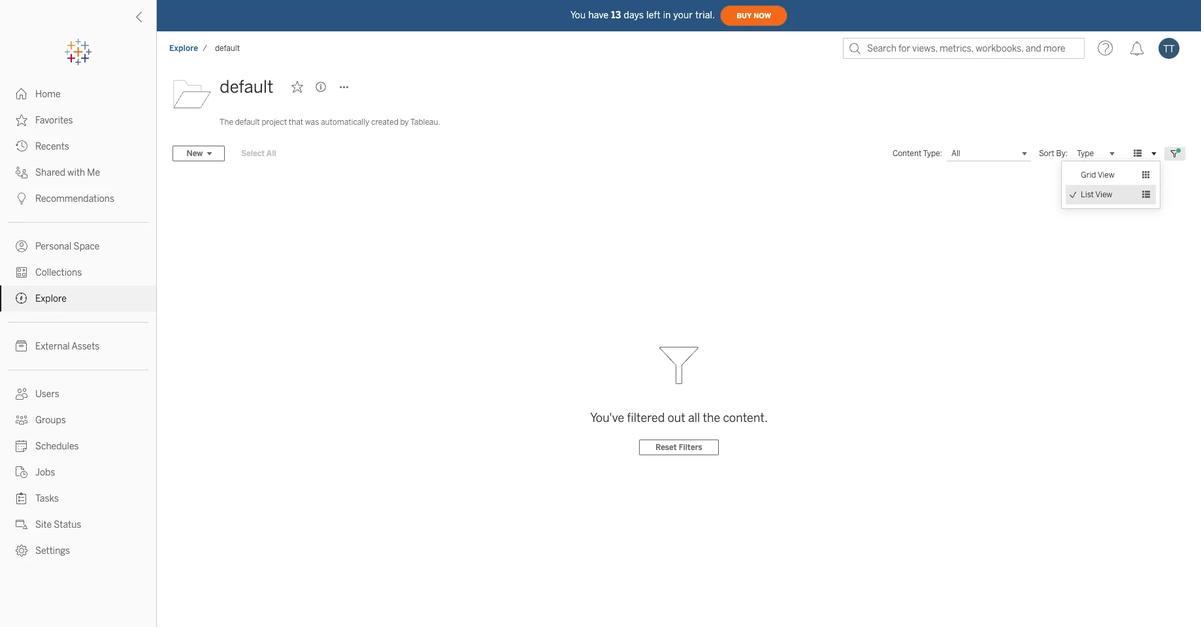Task type: locate. For each thing, give the bounding box(es) containing it.
by text only_f5he34f image for settings
[[16, 545, 27, 557]]

0 vertical spatial explore
[[169, 44, 198, 53]]

in
[[663, 9, 671, 21]]

jobs
[[35, 467, 55, 478]]

shared with me
[[35, 167, 100, 178]]

2 by text only_f5he34f image from the top
[[16, 114, 27, 126]]

sort by:
[[1039, 149, 1068, 158]]

change view mode list box
[[1062, 161, 1160, 209]]

7 by text only_f5he34f image from the top
[[16, 388, 27, 400]]

by text only_f5he34f image inside the external assets link
[[16, 341, 27, 352]]

0 vertical spatial explore link
[[169, 43, 199, 54]]

default up the the
[[220, 76, 274, 97]]

by text only_f5he34f image inside collections link
[[16, 267, 27, 278]]

by text only_f5he34f image inside jobs link
[[16, 467, 27, 478]]

by text only_f5he34f image inside schedules link
[[16, 441, 27, 452]]

by text only_f5he34f image inside favorites link
[[16, 114, 27, 126]]

recents link
[[0, 133, 156, 159]]

collections link
[[0, 259, 156, 286]]

new button
[[173, 146, 225, 161]]

list
[[1081, 190, 1094, 199]]

6 by text only_f5he34f image from the top
[[16, 341, 27, 352]]

by text only_f5he34f image for jobs
[[16, 467, 27, 478]]

status
[[54, 520, 81, 531]]

reset filters
[[656, 443, 702, 452]]

type
[[1077, 148, 1094, 158]]

explore
[[169, 44, 198, 53], [35, 293, 67, 305]]

2 all from the left
[[952, 149, 961, 158]]

explore inside main navigation. press the up and down arrow keys to access links. element
[[35, 293, 67, 305]]

view
[[1098, 171, 1115, 180], [1096, 190, 1113, 199]]

by text only_f5he34f image left "jobs" on the bottom of page
[[16, 467, 27, 478]]

by text only_f5he34f image for schedules
[[16, 441, 27, 452]]

trial.
[[696, 9, 715, 21]]

schedules
[[35, 441, 79, 452]]

assets
[[71, 341, 100, 352]]

8 by text only_f5he34f image from the top
[[16, 441, 27, 452]]

was
[[305, 118, 319, 127]]

5 by text only_f5he34f image from the top
[[16, 467, 27, 478]]

site status link
[[0, 512, 156, 538]]

3 by text only_f5he34f image from the top
[[16, 193, 27, 205]]

by text only_f5he34f image for recommendations
[[16, 193, 27, 205]]

by text only_f5he34f image left 'favorites' on the top
[[16, 114, 27, 126]]

by text only_f5he34f image for groups
[[16, 414, 27, 426]]

by text only_f5he34f image for users
[[16, 388, 27, 400]]

all
[[688, 411, 700, 426]]

explore link
[[169, 43, 199, 54], [0, 286, 156, 312]]

main navigation. press the up and down arrow keys to access links. element
[[0, 81, 156, 564]]

by text only_f5he34f image inside the recents 'link'
[[16, 141, 27, 152]]

you have 13 days left in your trial.
[[571, 9, 715, 21]]

grid view
[[1081, 171, 1115, 180]]

all
[[267, 149, 276, 158], [952, 149, 961, 158]]

by text only_f5he34f image inside tasks link
[[16, 493, 27, 505]]

4 by text only_f5he34f image from the top
[[16, 414, 27, 426]]

9 by text only_f5he34f image from the top
[[16, 545, 27, 557]]

by text only_f5he34f image for site status
[[16, 519, 27, 531]]

view right list
[[1096, 190, 1113, 199]]

by text only_f5he34f image
[[16, 88, 27, 100], [16, 114, 27, 126], [16, 267, 27, 278], [16, 414, 27, 426], [16, 467, 27, 478], [16, 493, 27, 505], [16, 519, 27, 531]]

1 horizontal spatial explore
[[169, 44, 198, 53]]

reset filters button
[[639, 440, 719, 456]]

by text only_f5he34f image inside groups "link"
[[16, 414, 27, 426]]

now
[[754, 11, 771, 20]]

4 by text only_f5he34f image from the top
[[16, 241, 27, 252]]

site
[[35, 520, 52, 531]]

explore left /
[[169, 44, 198, 53]]

days
[[624, 9, 644, 21]]

by text only_f5he34f image inside users link
[[16, 388, 27, 400]]

1 by text only_f5he34f image from the top
[[16, 88, 27, 100]]

13
[[611, 9, 621, 21]]

by text only_f5he34f image left home
[[16, 88, 27, 100]]

by text only_f5he34f image for personal space
[[16, 241, 27, 252]]

by text only_f5he34f image inside personal space link
[[16, 241, 27, 252]]

6 by text only_f5he34f image from the top
[[16, 493, 27, 505]]

1 vertical spatial view
[[1096, 190, 1113, 199]]

5 by text only_f5he34f image from the top
[[16, 293, 27, 305]]

by text only_f5he34f image left site
[[16, 519, 27, 531]]

1 vertical spatial explore
[[35, 293, 67, 305]]

all right 'type:' at the top right of the page
[[952, 149, 961, 158]]

3 by text only_f5he34f image from the top
[[16, 267, 27, 278]]

external
[[35, 341, 70, 352]]

1 horizontal spatial all
[[952, 149, 961, 158]]

have
[[589, 9, 609, 21]]

new
[[187, 149, 203, 158]]

automatically
[[321, 118, 370, 127]]

by text only_f5he34f image left collections
[[16, 267, 27, 278]]

by text only_f5he34f image inside 'home' link
[[16, 88, 27, 100]]

explore link left /
[[169, 43, 199, 54]]

default
[[215, 44, 240, 53], [220, 76, 274, 97], [235, 118, 260, 127]]

0 horizontal spatial explore
[[35, 293, 67, 305]]

by text only_f5he34f image
[[16, 141, 27, 152], [16, 167, 27, 178], [16, 193, 27, 205], [16, 241, 27, 252], [16, 293, 27, 305], [16, 341, 27, 352], [16, 388, 27, 400], [16, 441, 27, 452], [16, 545, 27, 557]]

1 vertical spatial explore link
[[0, 286, 156, 312]]

1 by text only_f5he34f image from the top
[[16, 141, 27, 152]]

explore link down collections
[[0, 286, 156, 312]]

recommendations link
[[0, 186, 156, 212]]

the
[[220, 118, 233, 127]]

you've filtered out all the content.
[[590, 411, 768, 426]]

content
[[893, 149, 922, 158]]

by text only_f5he34f image left tasks
[[16, 493, 27, 505]]

default right the the
[[235, 118, 260, 127]]

by text only_f5he34f image inside site status link
[[16, 519, 27, 531]]

by text only_f5he34f image left groups
[[16, 414, 27, 426]]

1 all from the left
[[267, 149, 276, 158]]

all right select at the left of page
[[267, 149, 276, 158]]

2 by text only_f5he34f image from the top
[[16, 167, 27, 178]]

by text only_f5he34f image inside 'recommendations' "link"
[[16, 193, 27, 205]]

7 by text only_f5he34f image from the top
[[16, 519, 27, 531]]

0 horizontal spatial all
[[267, 149, 276, 158]]

view right grid
[[1098, 171, 1115, 180]]

tableau.
[[410, 118, 440, 127]]

buy now
[[737, 11, 771, 20]]

site status
[[35, 520, 81, 531]]

by text only_f5he34f image for home
[[16, 88, 27, 100]]

1 vertical spatial default
[[220, 76, 274, 97]]

explore /
[[169, 44, 207, 53]]

by text only_f5he34f image inside shared with me link
[[16, 167, 27, 178]]

by text only_f5he34f image inside settings link
[[16, 545, 27, 557]]

default right /
[[215, 44, 240, 53]]

by text only_f5he34f image for shared with me
[[16, 167, 27, 178]]

0 horizontal spatial explore link
[[0, 286, 156, 312]]

all inside popup button
[[952, 149, 961, 158]]

settings
[[35, 546, 70, 557]]

out
[[668, 411, 686, 426]]

/
[[203, 44, 207, 53]]

by text only_f5he34f image for tasks
[[16, 493, 27, 505]]

all button
[[946, 146, 1031, 161]]

groups
[[35, 415, 66, 426]]

explore down collections
[[35, 293, 67, 305]]

0 vertical spatial view
[[1098, 171, 1115, 180]]

select all
[[241, 149, 276, 158]]



Task type: describe. For each thing, give the bounding box(es) containing it.
view for list view
[[1096, 190, 1113, 199]]

by text only_f5he34f image for favorites
[[16, 114, 27, 126]]

settings link
[[0, 538, 156, 564]]

shared with me link
[[0, 159, 156, 186]]

with
[[67, 167, 85, 178]]

tasks link
[[0, 486, 156, 512]]

personal
[[35, 241, 71, 252]]

home link
[[0, 81, 156, 107]]

explore for explore
[[35, 293, 67, 305]]

list view image
[[1132, 148, 1144, 159]]

by text only_f5he34f image for recents
[[16, 141, 27, 152]]

project image
[[173, 74, 212, 113]]

jobs link
[[0, 459, 156, 486]]

tasks
[[35, 493, 59, 505]]

that
[[289, 118, 303, 127]]

you've
[[590, 411, 624, 426]]

select all button
[[233, 146, 285, 161]]

default element
[[211, 44, 244, 53]]

content type:
[[893, 149, 942, 158]]

recents
[[35, 141, 69, 152]]

sort
[[1039, 149, 1055, 158]]

personal space
[[35, 241, 100, 252]]

type:
[[923, 149, 942, 158]]

select
[[241, 149, 265, 158]]

the default project that was automatically created by tableau.
[[220, 118, 440, 127]]

type button
[[1072, 146, 1119, 161]]

content.
[[723, 411, 768, 426]]

Search for views, metrics, workbooks, and more text field
[[843, 38, 1085, 59]]

users link
[[0, 381, 156, 407]]

favorites
[[35, 115, 73, 126]]

favorites link
[[0, 107, 156, 133]]

the
[[703, 411, 721, 426]]

0 vertical spatial default
[[215, 44, 240, 53]]

1 horizontal spatial explore link
[[169, 43, 199, 54]]

by text only_f5he34f image for explore
[[16, 293, 27, 305]]

project
[[262, 118, 287, 127]]

by text only_f5he34f image for external assets
[[16, 341, 27, 352]]

collections
[[35, 267, 82, 278]]

schedules link
[[0, 433, 156, 459]]

home
[[35, 89, 61, 100]]

personal space link
[[0, 233, 156, 259]]

recommendations
[[35, 193, 114, 205]]

all inside button
[[267, 149, 276, 158]]

list view
[[1081, 190, 1113, 199]]

external assets
[[35, 341, 100, 352]]

by:
[[1056, 149, 1068, 158]]

external assets link
[[0, 333, 156, 359]]

your
[[674, 9, 693, 21]]

users
[[35, 389, 59, 400]]

filtered
[[627, 411, 665, 426]]

by
[[400, 118, 409, 127]]

view for grid view
[[1098, 171, 1115, 180]]

explore for explore /
[[169, 44, 198, 53]]

me
[[87, 167, 100, 178]]

filters
[[679, 443, 702, 452]]

shared
[[35, 167, 65, 178]]

buy
[[737, 11, 752, 20]]

navigation panel element
[[0, 39, 156, 564]]

reset
[[656, 443, 677, 452]]

created
[[371, 118, 399, 127]]

space
[[74, 241, 100, 252]]

you
[[571, 9, 586, 21]]

buy now button
[[720, 5, 788, 26]]

2 vertical spatial default
[[235, 118, 260, 127]]

grid
[[1081, 171, 1096, 180]]

by text only_f5he34f image for collections
[[16, 267, 27, 278]]

groups link
[[0, 407, 156, 433]]

left
[[647, 9, 661, 21]]



Task type: vqa. For each thing, say whether or not it's contained in the screenshot.
Owner
no



